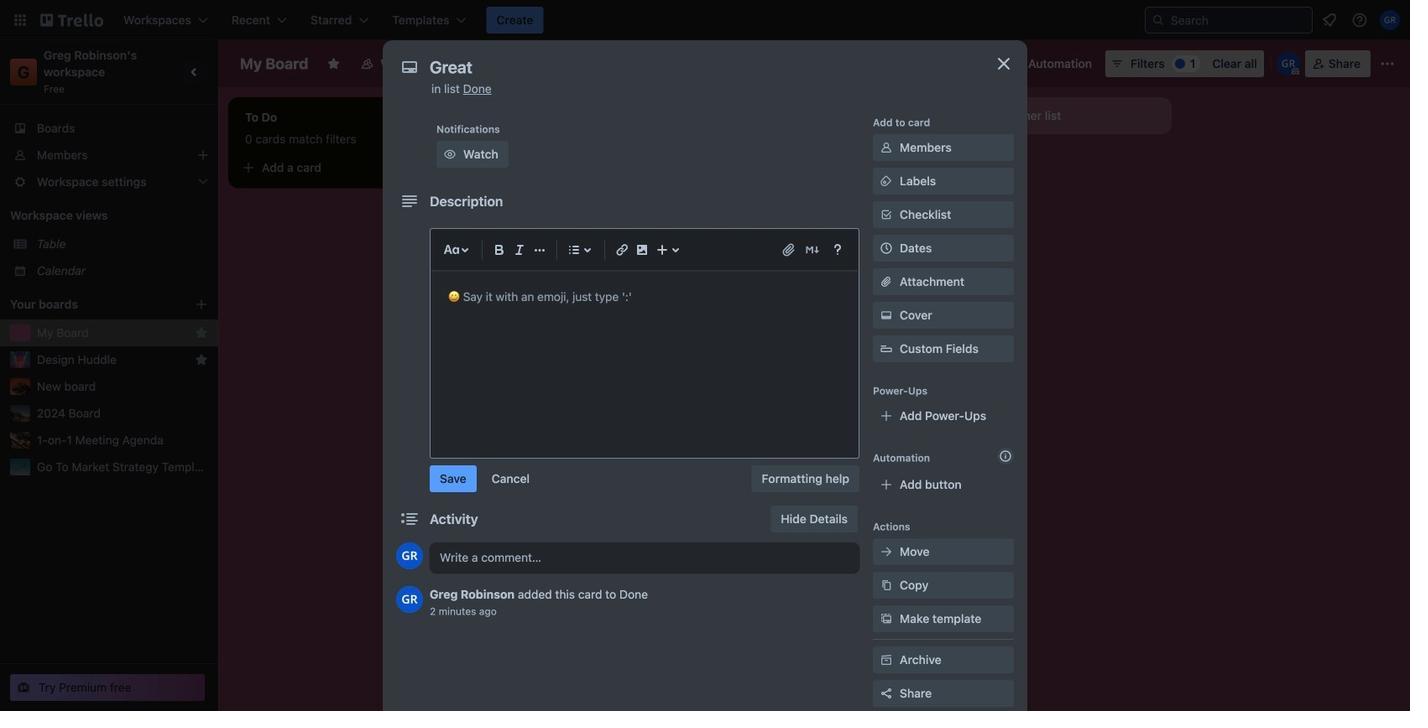 Task type: vqa. For each thing, say whether or not it's contained in the screenshot.
Hide
no



Task type: describe. For each thing, give the bounding box(es) containing it.
bold ⌘b image
[[489, 240, 509, 260]]

close dialog image
[[994, 54, 1014, 74]]

star or unstar board image
[[327, 57, 340, 71]]

image image
[[632, 240, 652, 260]]

1 vertical spatial create from template… image
[[906, 200, 920, 213]]

2 starred icon image from the top
[[195, 353, 208, 367]]

2 greg robinson (gregrobinson96) image from the top
[[396, 587, 423, 614]]

show menu image
[[1379, 55, 1396, 72]]

text formatting group
[[489, 240, 550, 260]]

editor toolbar
[[438, 237, 851, 264]]



Task type: locate. For each thing, give the bounding box(es) containing it.
starred icon image
[[195, 326, 208, 340], [195, 353, 208, 367]]

0 horizontal spatial greg robinson (gregrobinson96) image
[[1276, 52, 1300, 76]]

1 vertical spatial greg robinson (gregrobinson96) image
[[396, 587, 423, 614]]

greg robinson (gregrobinson96) image right open information menu icon
[[1380, 10, 1400, 30]]

attach and insert link image
[[781, 242, 797, 259]]

Write a comment text field
[[430, 543, 859, 573]]

greg robinson (gregrobinson96) image
[[396, 543, 423, 570], [396, 587, 423, 614]]

1 vertical spatial greg robinson (gregrobinson96) image
[[1276, 52, 1300, 76]]

0 horizontal spatial create from template… image
[[430, 161, 443, 175]]

0 vertical spatial starred icon image
[[195, 326, 208, 340]]

1 greg robinson (gregrobinson96) image from the top
[[396, 543, 423, 570]]

more formatting image
[[530, 240, 550, 260]]

None text field
[[421, 52, 975, 82]]

1 vertical spatial starred icon image
[[195, 353, 208, 367]]

sm image
[[1005, 50, 1028, 74], [878, 173, 895, 190], [878, 544, 895, 561], [878, 577, 895, 594], [878, 652, 895, 669]]

open information menu image
[[1351, 12, 1368, 29]]

primary element
[[0, 0, 1410, 40]]

1 starred icon image from the top
[[195, 326, 208, 340]]

Main content area, start typing to enter text. text field
[[448, 287, 841, 307]]

Board name text field
[[232, 50, 317, 77]]

Search field
[[1165, 8, 1312, 32]]

create from template… image down edit card icon at the top right of page
[[906, 200, 920, 213]]

sm image
[[878, 139, 895, 156], [441, 146, 458, 163], [878, 307, 895, 324], [878, 611, 895, 628]]

text styles image
[[441, 240, 462, 260]]

greg robinson (gregrobinson96) image down search field
[[1276, 52, 1300, 76]]

0 vertical spatial create from template… image
[[430, 161, 443, 175]]

edit card image
[[905, 162, 918, 175]]

create from template… image
[[430, 161, 443, 175], [906, 200, 920, 213]]

greg robinson (gregrobinson96) image
[[1380, 10, 1400, 30], [1276, 52, 1300, 76]]

0 vertical spatial greg robinson (gregrobinson96) image
[[396, 543, 423, 570]]

your boards with 6 items element
[[10, 295, 170, 315]]

create from template… image up text styles "icon"
[[430, 161, 443, 175]]

open help dialog image
[[828, 240, 848, 260]]

0 vertical spatial greg robinson (gregrobinson96) image
[[1380, 10, 1400, 30]]

view markdown image
[[804, 242, 821, 259]]

0 notifications image
[[1319, 10, 1340, 30]]

link ⌘k image
[[612, 240, 632, 260]]

add board image
[[195, 298, 208, 311]]

search image
[[1152, 13, 1165, 27]]

lists image
[[564, 240, 584, 260]]

1 horizontal spatial create from template… image
[[906, 200, 920, 213]]

italic ⌘i image
[[509, 240, 530, 260]]

1 horizontal spatial greg robinson (gregrobinson96) image
[[1380, 10, 1400, 30]]



